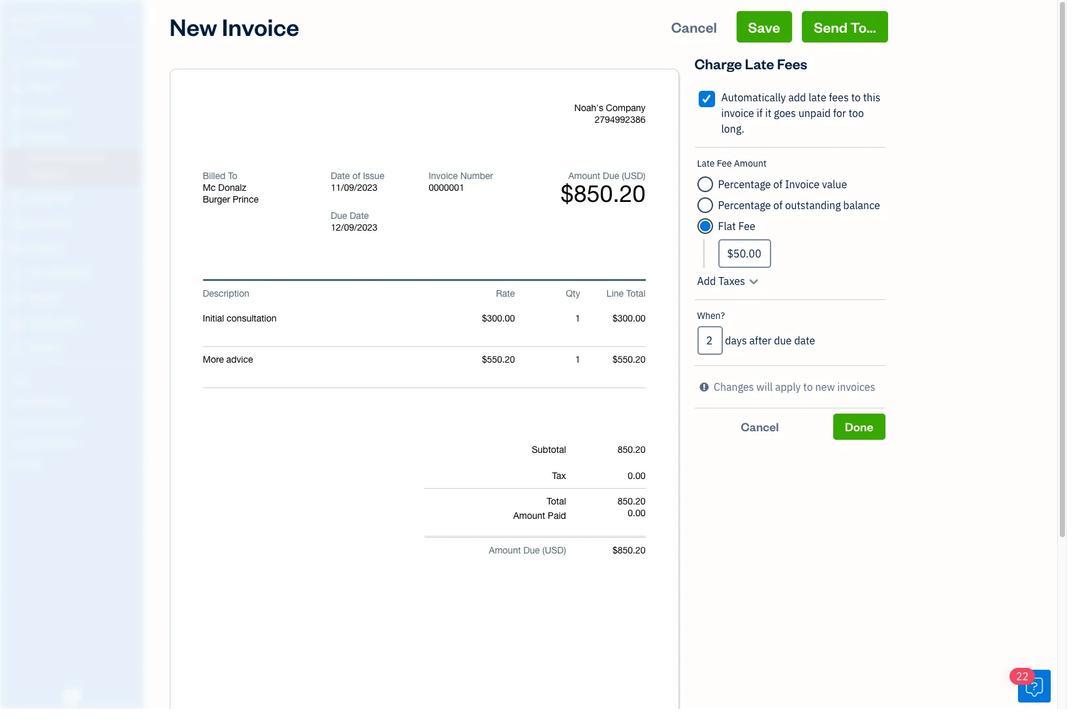 Task type: describe. For each thing, give the bounding box(es) containing it.
taxes
[[719, 274, 746, 288]]

settings image
[[10, 459, 140, 469]]

percentage for percentage of outstanding balance
[[719, 199, 772, 212]]

flat
[[719, 220, 737, 233]]

fees
[[829, 91, 849, 104]]

changes
[[714, 380, 755, 393]]

1 vertical spatial to
[[804, 380, 813, 393]]

to
[[228, 171, 238, 181]]

subtotal
[[532, 444, 567, 455]]

of for outstanding
[[774, 199, 783, 212]]

donalz
[[218, 182, 246, 193]]

12/09/2023 button
[[331, 222, 409, 233]]

enter an item name text field for item quantity text field associated with line total (usd) text field
[[203, 312, 450, 324]]

enter an item name text field for item quantity text field related to line total (usd) text box
[[203, 354, 450, 365]]

late fee amount
[[698, 158, 767, 169]]

item quantity text field for line total (usd) text field
[[562, 313, 581, 323]]

line total
[[607, 288, 646, 299]]

outstanding
[[786, 199, 841, 212]]

add
[[698, 274, 716, 288]]

invoice number
[[429, 171, 494, 181]]

balance
[[844, 199, 881, 212]]

0 vertical spatial cancel button
[[660, 11, 729, 42]]

invoices
[[838, 380, 876, 393]]

money image
[[8, 292, 24, 305]]

prince
[[233, 194, 259, 205]]

fee for flat
[[739, 220, 756, 233]]

main element
[[0, 0, 176, 709]]

company for late fee amount
[[606, 103, 646, 113]]

add taxes
[[698, 274, 746, 288]]

amount due ( usd )
[[489, 545, 567, 556]]

days after due date
[[726, 334, 816, 347]]

2 item rate (usd) text field from the top
[[481, 354, 515, 365]]

usd for amount due ( usd )
[[545, 545, 564, 556]]

items and services image
[[10, 417, 140, 427]]

mc
[[203, 182, 216, 193]]

paid
[[548, 510, 567, 521]]

long.
[[722, 122, 745, 135]]

will
[[757, 380, 773, 393]]

850.20 for 850.20 0.00
[[618, 496, 646, 506]]

apps image
[[10, 375, 140, 386]]

done
[[845, 419, 874, 434]]

1 vertical spatial $850.20
[[613, 545, 646, 556]]

0 vertical spatial total
[[627, 288, 646, 299]]

0 horizontal spatial invoice
[[222, 11, 300, 42]]

unpaid
[[799, 107, 831, 120]]

2794992386
[[595, 114, 646, 125]]

bank connections image
[[10, 438, 140, 448]]

0 vertical spatial $850.20
[[561, 180, 646, 207]]

apply
[[776, 380, 801, 393]]

when?
[[698, 310, 726, 322]]

850.20 0.00
[[618, 496, 646, 518]]

850.20 for 850.20
[[618, 444, 646, 455]]

noah's for late fee amount
[[575, 103, 604, 113]]

company for charge late fees
[[46, 12, 91, 25]]

days
[[726, 334, 747, 347]]

percentage of invoice value
[[719, 178, 848, 191]]

timer image
[[8, 267, 24, 280]]

date
[[795, 334, 816, 347]]

add taxes button
[[698, 273, 760, 289]]

chart image
[[8, 317, 24, 330]]

changes will apply to new invoices
[[714, 380, 876, 393]]

when? element
[[695, 300, 886, 366]]

send
[[814, 18, 848, 36]]

invoice inside late fee amount option group
[[786, 178, 820, 191]]

0.00 inside 850.20 0.00
[[628, 508, 646, 518]]

dashboard image
[[8, 57, 24, 70]]

1 horizontal spatial invoice
[[429, 171, 458, 181]]

description
[[203, 288, 250, 299]]

late fee amount option group
[[695, 148, 886, 300]]

qty
[[566, 288, 581, 299]]

after
[[750, 334, 772, 347]]

client image
[[8, 82, 24, 95]]

it
[[766, 107, 772, 120]]

0 vertical spatial late
[[745, 54, 775, 73]]

new
[[816, 380, 836, 393]]

Late Fee Delay (Days) text field
[[698, 326, 723, 355]]

add
[[789, 91, 807, 104]]

) for amount due ( usd ) $850.20
[[644, 171, 646, 181]]

22
[[1017, 670, 1029, 683]]

noah's company owner
[[10, 12, 91, 36]]

of for invoice
[[774, 178, 783, 191]]

issue
[[363, 171, 385, 181]]

if
[[757, 107, 763, 120]]

date of issue
[[331, 171, 385, 181]]

12/09/2023
[[331, 222, 378, 233]]

fee for late
[[717, 158, 732, 169]]

mc donalz burger prince
[[203, 182, 259, 205]]

chevrondown image
[[748, 273, 760, 289]]

due date 12/09/2023
[[331, 210, 378, 233]]

done button
[[834, 414, 886, 440]]

team members image
[[10, 396, 140, 406]]

flat fee
[[719, 220, 756, 233]]

resource center badge image
[[1019, 670, 1052, 703]]

1 vertical spatial cancel
[[741, 419, 779, 434]]



Task type: locate. For each thing, give the bounding box(es) containing it.
2 item quantity text field from the top
[[562, 354, 581, 365]]

1 vertical spatial 850.20
[[618, 496, 646, 506]]

item quantity text field down qty
[[562, 313, 581, 323]]

1 horizontal spatial due
[[524, 545, 540, 556]]

payment image
[[8, 193, 24, 206]]

billed to
[[203, 171, 238, 181]]

Item Quantity text field
[[562, 313, 581, 323], [562, 354, 581, 365]]

1 vertical spatial 0.00
[[628, 508, 646, 518]]

due for amount due ( usd )
[[524, 545, 540, 556]]

1 vertical spatial cancel button
[[695, 414, 826, 440]]

due down the total amount paid
[[524, 545, 540, 556]]

1 vertical spatial (
[[543, 545, 545, 556]]

rate
[[496, 288, 515, 299]]

usd down 2794992386 in the top of the page
[[625, 171, 644, 181]]

0 horizontal spatial total
[[547, 496, 567, 506]]

due down 2794992386 in the top of the page
[[603, 171, 620, 181]]

0 vertical spatial item quantity text field
[[562, 313, 581, 323]]

0 horizontal spatial )
[[564, 545, 567, 556]]

amount inside the total amount paid
[[514, 510, 546, 521]]

charge late fees
[[695, 54, 808, 73]]

total
[[627, 288, 646, 299], [547, 496, 567, 506]]

total amount paid
[[514, 496, 567, 521]]

0 vertical spatial noah's
[[10, 12, 43, 25]]

to up too
[[852, 91, 861, 104]]

company inside the noah's company 2794992386
[[606, 103, 646, 113]]

0 vertical spatial enter an item name text field
[[203, 312, 450, 324]]

owner
[[10, 26, 35, 36]]

late left fees
[[745, 54, 775, 73]]

date up the issue date in mm/dd/yyyy format text box
[[331, 171, 350, 181]]

1 horizontal spatial (
[[622, 171, 625, 181]]

report image
[[8, 342, 24, 355]]

noah's up 2794992386 in the top of the page
[[575, 103, 604, 113]]

1 vertical spatial item quantity text field
[[562, 354, 581, 365]]

to
[[852, 91, 861, 104], [804, 380, 813, 393]]

usd down paid
[[545, 545, 564, 556]]

Issue date in MM/DD/YYYY format text field
[[331, 182, 409, 193]]

0 vertical spatial to
[[852, 91, 861, 104]]

1 vertical spatial total
[[547, 496, 567, 506]]

) down 2794992386 in the top of the page
[[644, 171, 646, 181]]

due inside amount due ( usd ) $850.20
[[603, 171, 620, 181]]

due inside due date 12/09/2023
[[331, 210, 347, 221]]

1 horizontal spatial fee
[[739, 220, 756, 233]]

1 horizontal spatial )
[[644, 171, 646, 181]]

0 horizontal spatial company
[[46, 12, 91, 25]]

( down the total amount paid
[[543, 545, 545, 556]]

1 vertical spatial usd
[[545, 545, 564, 556]]

1 horizontal spatial noah's
[[575, 103, 604, 113]]

cancel up the charge
[[672, 18, 717, 36]]

company
[[46, 12, 91, 25], [606, 103, 646, 113]]

cancel down will
[[741, 419, 779, 434]]

1 0.00 from the top
[[628, 471, 646, 481]]

( for amount due ( usd )
[[543, 545, 545, 556]]

0 vertical spatial usd
[[625, 171, 644, 181]]

850.20
[[618, 444, 646, 455], [618, 496, 646, 506]]

invoice image
[[8, 131, 24, 144]]

1 vertical spatial date
[[350, 210, 369, 221]]

value
[[823, 178, 848, 191]]

total up paid
[[547, 496, 567, 506]]

company inside the noah's company owner
[[46, 12, 91, 25]]

due
[[775, 334, 792, 347]]

usd
[[625, 171, 644, 181], [545, 545, 564, 556]]

0 horizontal spatial fee
[[717, 158, 732, 169]]

automatically add late fees to this invoice if it goes unpaid for too long.
[[722, 91, 881, 135]]

usd inside amount due ( usd ) $850.20
[[625, 171, 644, 181]]

( inside amount due ( usd ) $850.20
[[622, 171, 625, 181]]

cancel
[[672, 18, 717, 36], [741, 419, 779, 434]]

new
[[170, 11, 217, 42]]

send to... button
[[803, 11, 888, 42]]

1 vertical spatial percentage
[[719, 199, 772, 212]]

0 horizontal spatial usd
[[545, 545, 564, 556]]

1 850.20 from the top
[[618, 444, 646, 455]]

line
[[607, 288, 624, 299]]

0 vertical spatial cancel
[[672, 18, 717, 36]]

item quantity text field for line total (usd) text box
[[562, 354, 581, 365]]

amount inside option group
[[735, 158, 767, 169]]

burger
[[203, 194, 230, 205]]

cancel button
[[660, 11, 729, 42], [695, 414, 826, 440]]

1 vertical spatial late
[[698, 158, 715, 169]]

estimate image
[[8, 107, 24, 120]]

2 percentage from the top
[[719, 199, 772, 212]]

2 horizontal spatial invoice
[[786, 178, 820, 191]]

1 horizontal spatial to
[[852, 91, 861, 104]]

percentage up "flat fee"
[[719, 199, 772, 212]]

percentage for percentage of invoice value
[[719, 178, 772, 191]]

Line Total (USD) text field
[[612, 313, 646, 323]]

0 horizontal spatial due
[[331, 210, 347, 221]]

date inside due date 12/09/2023
[[350, 210, 369, 221]]

noah's inside the noah's company owner
[[10, 12, 43, 25]]

to inside automatically add late fees to this invoice if it goes unpaid for too long.
[[852, 91, 861, 104]]

date up the 12/09/2023
[[350, 210, 369, 221]]

total inside the total amount paid
[[547, 496, 567, 506]]

of down percentage of invoice value
[[774, 199, 783, 212]]

noah's
[[10, 12, 43, 25], [575, 103, 604, 113]]

for
[[834, 107, 847, 120]]

1 horizontal spatial cancel
[[741, 419, 779, 434]]

0 vertical spatial 0.00
[[628, 471, 646, 481]]

of left 'issue'
[[353, 171, 361, 181]]

due
[[603, 171, 620, 181], [331, 210, 347, 221], [524, 545, 540, 556]]

expense image
[[8, 218, 24, 231]]

0 horizontal spatial (
[[543, 545, 545, 556]]

1 vertical spatial )
[[564, 545, 567, 556]]

0 horizontal spatial noah's
[[10, 12, 43, 25]]

0 horizontal spatial to
[[804, 380, 813, 393]]

( down 2794992386 in the top of the page
[[622, 171, 625, 181]]

amount inside amount due ( usd ) $850.20
[[569, 171, 601, 181]]

Enter an Invoice # text field
[[429, 182, 466, 193]]

total right line
[[627, 288, 646, 299]]

0 vertical spatial percentage
[[719, 178, 772, 191]]

exclamationcircle image
[[700, 379, 709, 395]]

0 vertical spatial item rate (usd) text field
[[481, 313, 515, 323]]

tax
[[553, 471, 567, 481]]

(
[[622, 171, 625, 181], [543, 545, 545, 556]]

of for issue
[[353, 171, 361, 181]]

1 vertical spatial fee
[[739, 220, 756, 233]]

fee right 'flat'
[[739, 220, 756, 233]]

1 item rate (usd) text field from the top
[[481, 313, 515, 323]]

fees
[[778, 54, 808, 73]]

cancel button down will
[[695, 414, 826, 440]]

2 850.20 from the top
[[618, 496, 646, 506]]

charge
[[695, 54, 743, 73]]

1 horizontal spatial usd
[[625, 171, 644, 181]]

)
[[644, 171, 646, 181], [564, 545, 567, 556]]

late down check 'icon'
[[698, 158, 715, 169]]

project image
[[8, 242, 24, 256]]

noah's inside the noah's company 2794992386
[[575, 103, 604, 113]]

1 horizontal spatial company
[[606, 103, 646, 113]]

late
[[809, 91, 827, 104]]

1 horizontal spatial total
[[627, 288, 646, 299]]

0 horizontal spatial cancel
[[672, 18, 717, 36]]

invoice
[[722, 107, 755, 120]]

percentage down late fee amount at the top right
[[719, 178, 772, 191]]

) down paid
[[564, 545, 567, 556]]

amount due ( usd ) $850.20
[[561, 171, 646, 207]]

goes
[[774, 107, 797, 120]]

0 vertical spatial company
[[46, 12, 91, 25]]

send to...
[[814, 18, 877, 36]]

( for amount due ( usd ) $850.20
[[622, 171, 625, 181]]

Flat Fee Amount text field
[[719, 239, 771, 268]]

noah's up owner
[[10, 12, 43, 25]]

item quantity text field left line total (usd) text box
[[562, 354, 581, 365]]

Item Rate (USD) text field
[[481, 313, 515, 323], [481, 354, 515, 365]]

cancel button up the charge
[[660, 11, 729, 42]]

save
[[749, 18, 781, 36]]

1 percentage from the top
[[719, 178, 772, 191]]

new invoice
[[170, 11, 300, 42]]

2 horizontal spatial due
[[603, 171, 620, 181]]

date
[[331, 171, 350, 181], [350, 210, 369, 221]]

0 vertical spatial (
[[622, 171, 625, 181]]

1 vertical spatial company
[[606, 103, 646, 113]]

percentage
[[719, 178, 772, 191], [719, 199, 772, 212]]

billed
[[203, 171, 226, 181]]

due up the 12/09/2023
[[331, 210, 347, 221]]

1 item quantity text field from the top
[[562, 313, 581, 323]]

fee down long.
[[717, 158, 732, 169]]

usd for amount due ( usd ) $850.20
[[625, 171, 644, 181]]

late inside option group
[[698, 158, 715, 169]]

0 vertical spatial )
[[644, 171, 646, 181]]

Line Total (USD) text field
[[612, 354, 646, 365]]

1 enter an item name text field from the top
[[203, 312, 450, 324]]

amount
[[735, 158, 767, 169], [569, 171, 601, 181], [514, 510, 546, 521], [489, 545, 521, 556]]

fee
[[717, 158, 732, 169], [739, 220, 756, 233]]

noah's company 2794992386
[[575, 103, 646, 125]]

1 vertical spatial item rate (usd) text field
[[481, 354, 515, 365]]

1 vertical spatial noah's
[[575, 103, 604, 113]]

Enter an Item Name text field
[[203, 312, 450, 324], [203, 354, 450, 365]]

percentage of outstanding balance
[[719, 199, 881, 212]]

late
[[745, 54, 775, 73], [698, 158, 715, 169]]

due for amount due ( usd ) $850.20
[[603, 171, 620, 181]]

automatically
[[722, 91, 787, 104]]

freshbooks image
[[61, 688, 82, 704]]

) inside amount due ( usd ) $850.20
[[644, 171, 646, 181]]

1 horizontal spatial late
[[745, 54, 775, 73]]

$850.20
[[561, 180, 646, 207], [613, 545, 646, 556]]

noah's for charge late fees
[[10, 12, 43, 25]]

0 vertical spatial 850.20
[[618, 444, 646, 455]]

0 horizontal spatial late
[[698, 158, 715, 169]]

2 vertical spatial due
[[524, 545, 540, 556]]

of
[[353, 171, 361, 181], [774, 178, 783, 191], [774, 199, 783, 212]]

too
[[849, 107, 865, 120]]

2 enter an item name text field from the top
[[203, 354, 450, 365]]

save button
[[737, 11, 793, 42]]

0.00
[[628, 471, 646, 481], [628, 508, 646, 518]]

check image
[[701, 92, 713, 105]]

of up the percentage of outstanding balance
[[774, 178, 783, 191]]

to...
[[851, 18, 877, 36]]

22 button
[[1010, 668, 1052, 703]]

number
[[461, 171, 494, 181]]

) for amount due ( usd )
[[564, 545, 567, 556]]

to left new
[[804, 380, 813, 393]]

0 vertical spatial due
[[603, 171, 620, 181]]

this
[[864, 91, 881, 104]]

1 vertical spatial enter an item name text field
[[203, 354, 450, 365]]

invoice
[[222, 11, 300, 42], [429, 171, 458, 181], [786, 178, 820, 191]]

2 0.00 from the top
[[628, 508, 646, 518]]

0 vertical spatial fee
[[717, 158, 732, 169]]

0 vertical spatial date
[[331, 171, 350, 181]]

1 vertical spatial due
[[331, 210, 347, 221]]



Task type: vqa. For each thing, say whether or not it's contained in the screenshot.
the Keyword Search field
no



